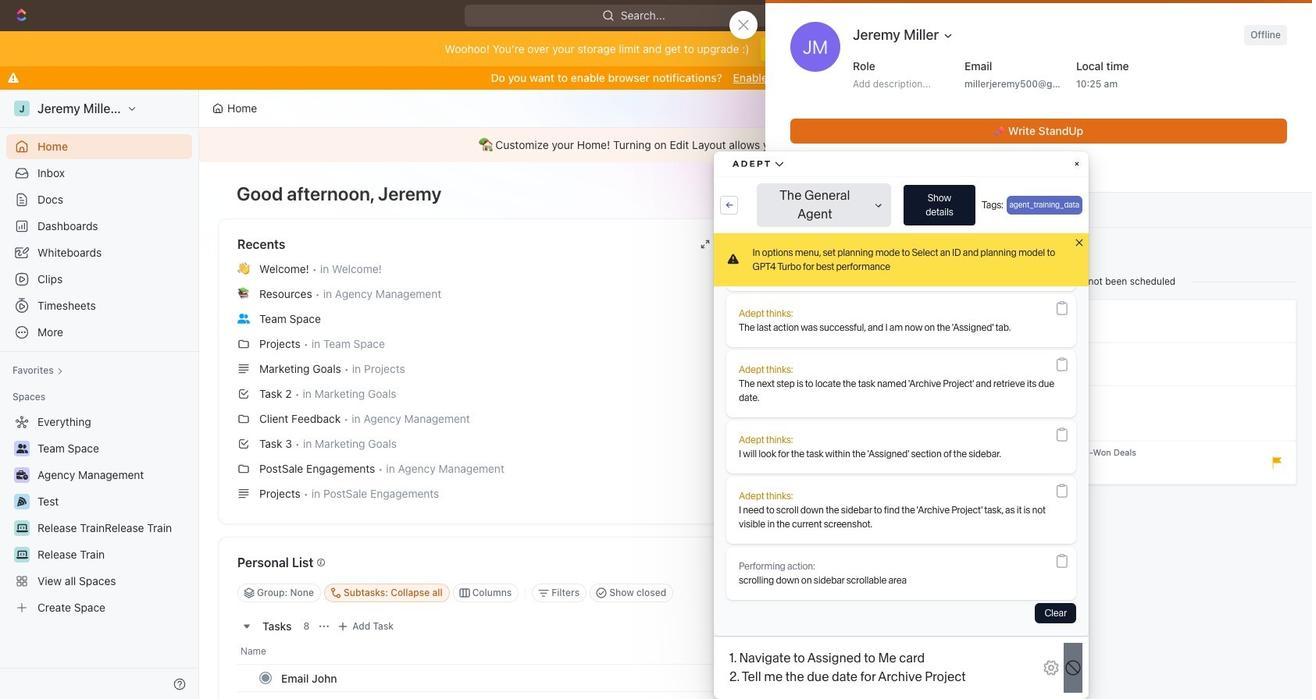 Task type: vqa. For each thing, say whether or not it's contained in the screenshot.
tree on the left bottom within the Sidebar 'navigation'
no



Task type: locate. For each thing, give the bounding box(es) containing it.
business time image
[[16, 471, 28, 480]]

sidebar navigation
[[0, 90, 202, 700]]

Search tasks... text field
[[1056, 582, 1212, 605]]

user group image
[[16, 445, 28, 454]]

alert
[[199, 128, 1312, 162]]

tree
[[6, 410, 192, 621]]

jeremy miller's workspace, , element
[[14, 101, 30, 116]]



Task type: describe. For each thing, give the bounding box(es) containing it.
pizza slice image
[[17, 498, 27, 507]]

laptop code image
[[16, 551, 28, 560]]

tree inside sidebar navigation
[[6, 410, 192, 621]]

user group image
[[237, 314, 250, 324]]

laptop code image
[[16, 524, 28, 534]]



